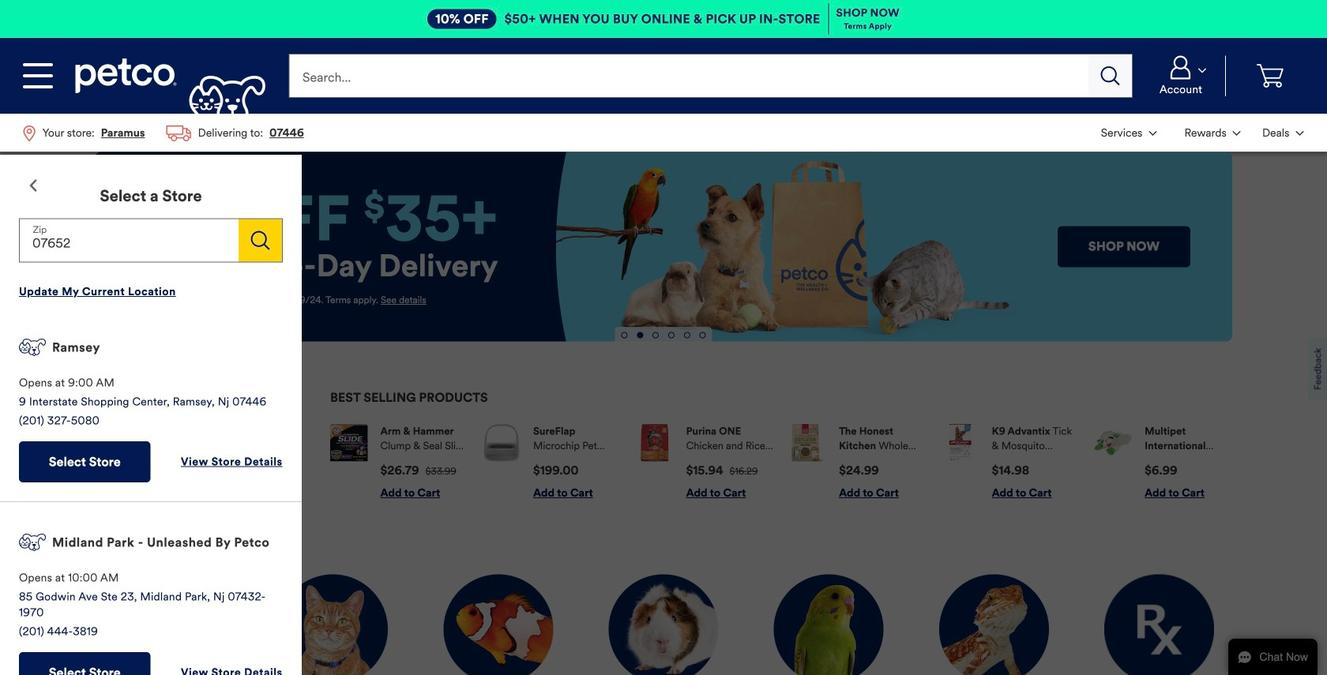 Task type: describe. For each thing, give the bounding box(es) containing it.
search image
[[1101, 66, 1120, 85]]

close change store image
[[29, 179, 37, 192]]

bird deals image
[[774, 575, 884, 676]]

cat deals image
[[278, 575, 388, 676]]

Search search field
[[289, 54, 1089, 98]]



Task type: vqa. For each thing, say whether or not it's contained in the screenshot.
the left tooltip
no



Task type: locate. For each thing, give the bounding box(es) containing it.
dog deals image
[[113, 575, 223, 676]]

None search field
[[19, 219, 239, 263]]

list
[[0, 114, 315, 676], [1091, 114, 1315, 152], [330, 412, 1233, 513]]

fish deals image
[[444, 575, 553, 676]]

list item
[[0, 114, 302, 676], [330, 424, 468, 501], [483, 424, 621, 501], [636, 424, 774, 501], [789, 424, 927, 501], [942, 424, 1080, 501], [1095, 424, 1233, 501]]

pet pharmacy image
[[1105, 575, 1214, 676]]

search store image
[[251, 231, 270, 250]]

small pet deals image
[[609, 575, 719, 676]]

reptile deals image
[[939, 575, 1049, 676]]



